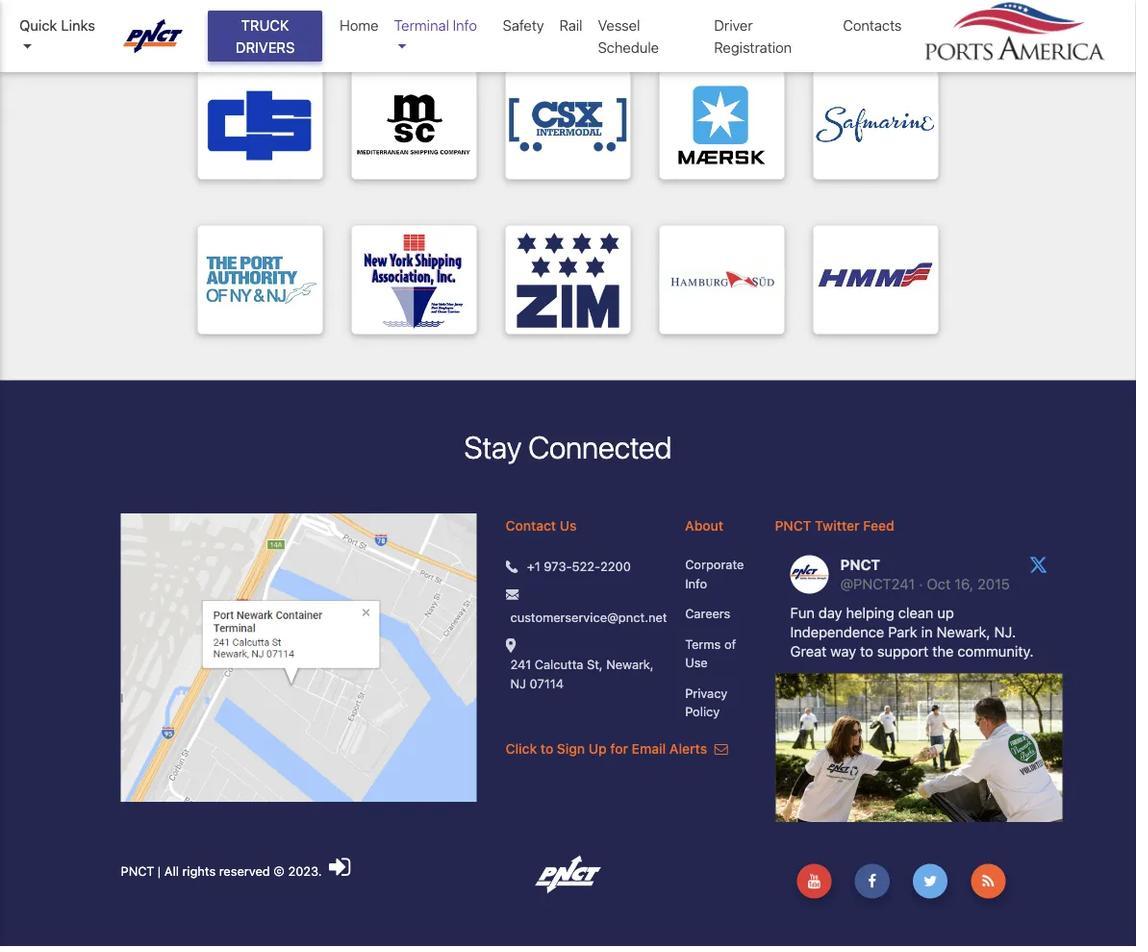 Task type: vqa. For each thing, say whether or not it's contained in the screenshot.
ABU
no



Task type: describe. For each thing, give the bounding box(es) containing it.
+1 973-522-2200
[[527, 559, 631, 574]]

|
[[158, 865, 161, 879]]

customerservice@pnct.net
[[510, 610, 667, 625]]

alerts
[[669, 742, 707, 758]]

registration
[[714, 38, 792, 55]]

sign
[[557, 742, 585, 758]]

terminal info
[[394, 17, 477, 34]]

feed
[[863, 519, 894, 534]]

241 calcutta st, newark, nj 07114
[[510, 658, 654, 691]]

pnct | all rights reserved © 2023.
[[121, 865, 325, 879]]

email
[[632, 742, 666, 758]]

home link
[[332, 7, 386, 44]]

stay
[[464, 429, 522, 466]]

corporate info
[[685, 558, 744, 591]]

2200
[[600, 559, 631, 574]]

terms of use link
[[685, 635, 746, 673]]

corporate
[[685, 558, 744, 572]]

driver registration
[[714, 17, 792, 55]]

+1
[[527, 559, 540, 574]]

2023.
[[288, 865, 322, 879]]

truck drivers
[[236, 17, 295, 55]]

vessel schedule link
[[590, 7, 706, 65]]

envelope o image
[[715, 743, 728, 757]]

quick links
[[19, 17, 95, 34]]

schedule
[[598, 38, 659, 55]]

truck
[[241, 17, 289, 34]]

corporate info link
[[685, 556, 746, 594]]

info for terminal info
[[453, 17, 477, 34]]

policy
[[685, 705, 720, 720]]

nj
[[510, 677, 526, 691]]

home
[[340, 17, 379, 34]]

customerservice@pnct.net link
[[510, 608, 667, 627]]

driver
[[714, 17, 753, 34]]

privacy policy link
[[685, 684, 746, 722]]

careers link
[[685, 605, 746, 624]]

info for corporate info
[[685, 577, 707, 591]]

click
[[505, 742, 537, 758]]

vessel schedule
[[598, 17, 659, 55]]

terms of use
[[685, 637, 736, 671]]

about
[[685, 519, 723, 534]]

rail
[[559, 17, 582, 34]]

for
[[610, 742, 628, 758]]

safety link
[[495, 7, 552, 44]]

us
[[560, 519, 577, 534]]



Task type: locate. For each thing, give the bounding box(es) containing it.
privacy
[[685, 686, 728, 701]]

0 horizontal spatial pnct
[[121, 865, 154, 879]]

links
[[61, 17, 95, 34]]

©
[[273, 865, 285, 879]]

522-
[[572, 559, 600, 574]]

1 vertical spatial info
[[685, 577, 707, 591]]

all
[[164, 865, 179, 879]]

click to sign up for email alerts
[[505, 742, 711, 758]]

quick
[[19, 17, 57, 34]]

pnct for pnct twitter feed
[[775, 519, 811, 534]]

0 vertical spatial pnct
[[775, 519, 811, 534]]

click to sign up for email alerts link
[[505, 742, 728, 758]]

terminal
[[394, 17, 449, 34]]

truck drivers link
[[208, 11, 322, 62]]

terminal info link
[[386, 7, 495, 65]]

1 horizontal spatial info
[[685, 577, 707, 591]]

contacts link
[[835, 7, 909, 44]]

calcutta
[[535, 658, 583, 672]]

contact us
[[505, 519, 577, 534]]

connected
[[528, 429, 672, 466]]

stay connected
[[464, 429, 672, 466]]

privacy policy
[[685, 686, 728, 720]]

973-
[[544, 559, 572, 574]]

info inside corporate info
[[685, 577, 707, 591]]

07114
[[530, 677, 564, 691]]

st,
[[587, 658, 603, 672]]

drivers
[[236, 38, 295, 55]]

0 horizontal spatial info
[[453, 17, 477, 34]]

pnct
[[775, 519, 811, 534], [121, 865, 154, 879]]

newark,
[[606, 658, 654, 672]]

terms
[[685, 637, 721, 652]]

up
[[589, 742, 607, 758]]

driver registration link
[[706, 7, 835, 65]]

safety
[[503, 17, 544, 34]]

use
[[685, 656, 708, 671]]

pnct for pnct | all rights reserved © 2023.
[[121, 865, 154, 879]]

rights
[[182, 865, 216, 879]]

careers
[[685, 607, 730, 621]]

pnct left twitter on the bottom
[[775, 519, 811, 534]]

info right the terminal
[[453, 17, 477, 34]]

vessel
[[598, 17, 640, 34]]

contacts
[[843, 17, 902, 34]]

of
[[724, 637, 736, 652]]

reserved
[[219, 865, 270, 879]]

1 horizontal spatial pnct
[[775, 519, 811, 534]]

info down corporate
[[685, 577, 707, 591]]

0 vertical spatial info
[[453, 17, 477, 34]]

241
[[510, 658, 531, 672]]

twitter
[[815, 519, 860, 534]]

1 vertical spatial pnct
[[121, 865, 154, 879]]

contact
[[505, 519, 556, 534]]

sign in image
[[329, 855, 351, 880]]

info
[[453, 17, 477, 34], [685, 577, 707, 591]]

pnct left |
[[121, 865, 154, 879]]

pnct twitter feed
[[775, 519, 894, 534]]

quick links link
[[19, 14, 105, 58]]

241 calcutta st, newark, nj 07114 link
[[510, 656, 656, 694]]

+1 973-522-2200 link
[[527, 557, 631, 576]]

to
[[540, 742, 553, 758]]

rail link
[[552, 7, 590, 44]]



